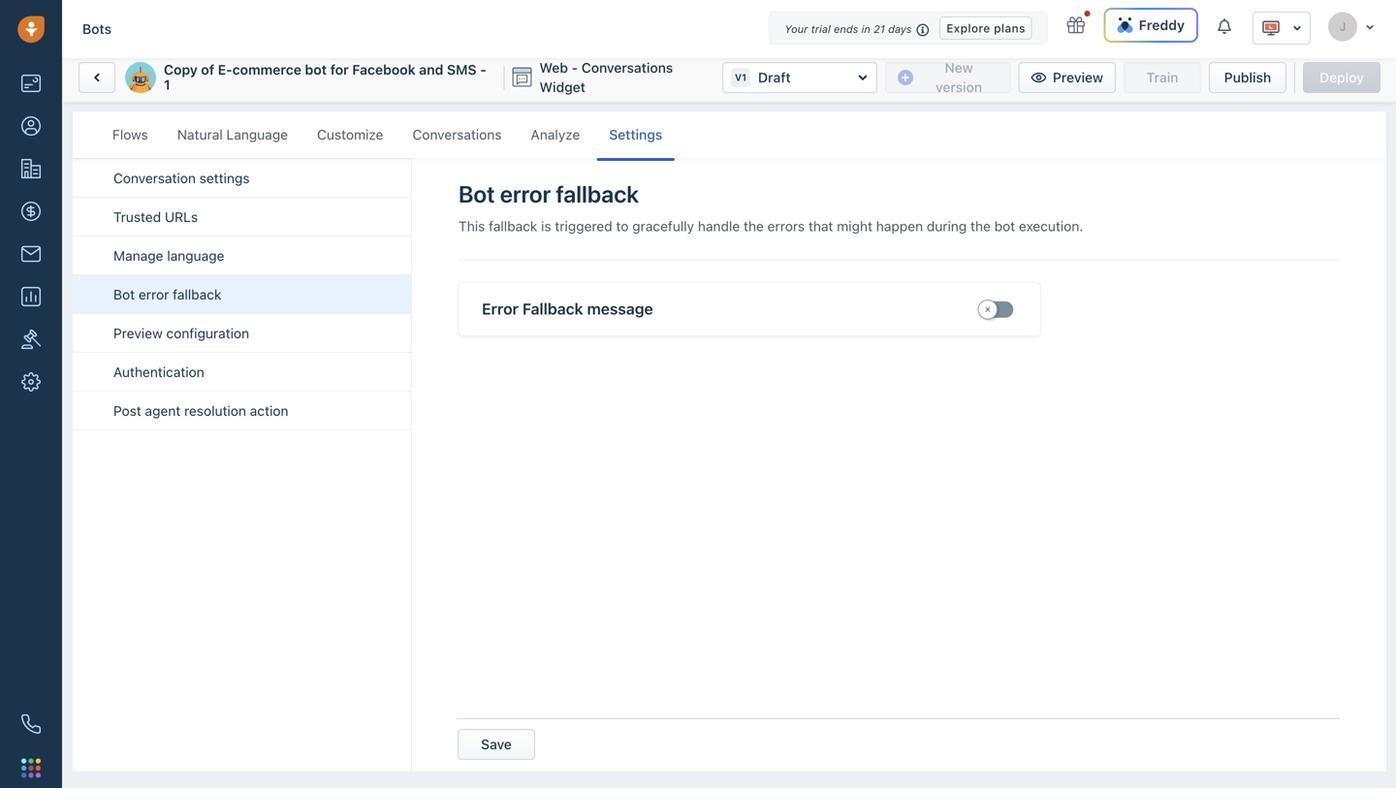 Task type: vqa. For each thing, say whether or not it's contained in the screenshot.
the trial at the top right of page
yes



Task type: describe. For each thing, give the bounding box(es) containing it.
trial
[[811, 23, 831, 35]]

bots
[[82, 21, 111, 37]]

missing translation "unavailable" for locale "en-us" image
[[1261, 18, 1281, 38]]

explore plans button
[[940, 16, 1032, 40]]

phone element
[[12, 705, 50, 744]]

freddy
[[1139, 17, 1185, 33]]

explore plans
[[946, 21, 1025, 35]]

bell regular image
[[1218, 17, 1233, 35]]

in
[[861, 23, 871, 35]]

ends
[[834, 23, 858, 35]]

your trial ends in 21 days
[[785, 23, 912, 35]]

freddy button
[[1104, 8, 1198, 43]]



Task type: locate. For each thing, give the bounding box(es) containing it.
explore
[[946, 21, 990, 35]]

plans
[[994, 21, 1025, 35]]

ic_arrow_down image
[[1292, 21, 1302, 35]]

phone image
[[21, 715, 41, 734]]

ic_arrow_down image
[[1365, 21, 1375, 32]]

days
[[888, 23, 912, 35]]

your
[[785, 23, 808, 35]]

21
[[874, 23, 885, 35]]

properties image
[[21, 330, 41, 349]]

ic_info_icon image
[[916, 22, 930, 38]]

freshworks switcher image
[[21, 758, 41, 778]]



